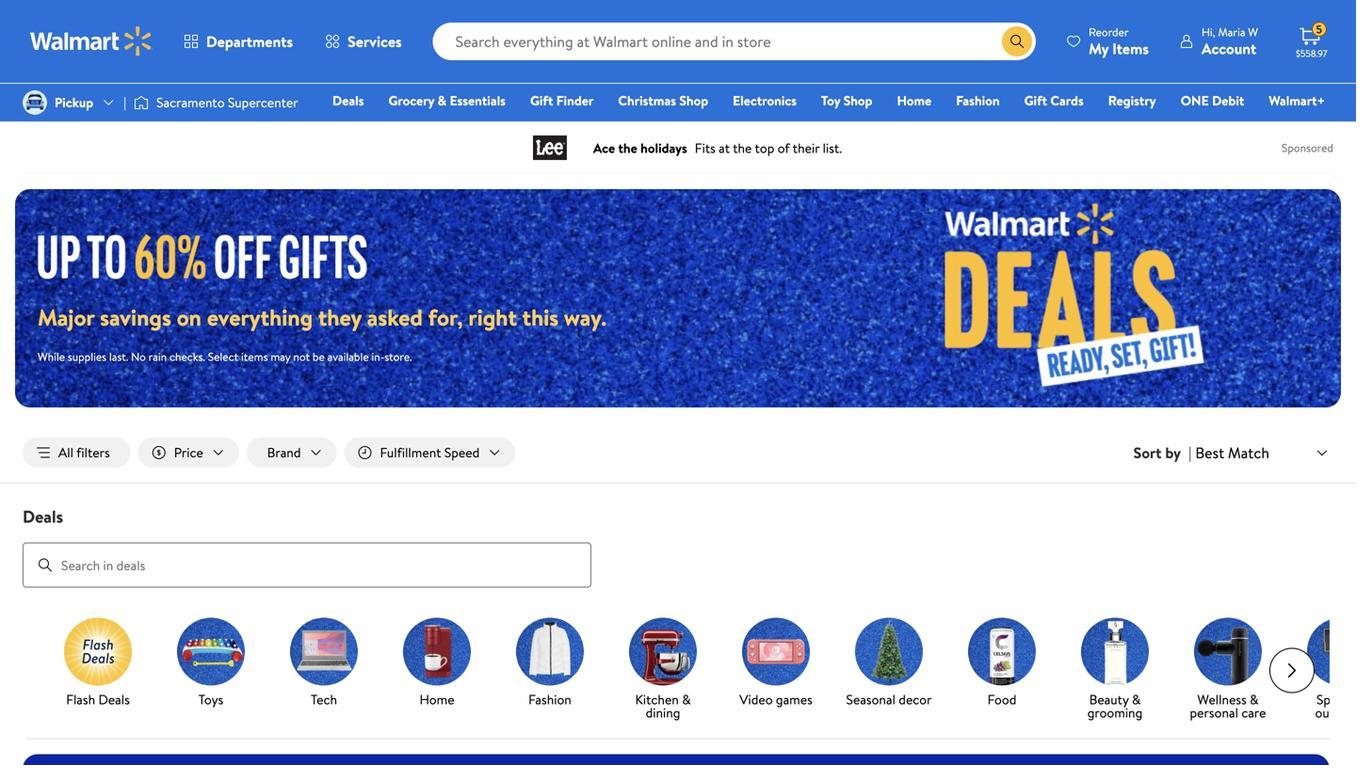 Task type: locate. For each thing, give the bounding box(es) containing it.
2 vertical spatial deals
[[98, 691, 130, 709]]

1 horizontal spatial deals
[[98, 691, 130, 709]]

beauty
[[1089, 691, 1129, 709]]

on
[[177, 302, 202, 333]]

christmas shop link
[[610, 90, 717, 111]]

0 horizontal spatial shop
[[679, 91, 708, 110]]

dining
[[646, 704, 680, 723]]

asked
[[367, 302, 423, 333]]

Walmart Site-Wide search field
[[433, 23, 1036, 60]]

fashion down shop fashion. image
[[529, 691, 572, 709]]

select
[[208, 349, 238, 365]]

shop tech. image
[[290, 618, 358, 686]]

& right beauty
[[1132, 691, 1141, 709]]

gift for gift finder
[[530, 91, 553, 110]]

0 horizontal spatial fashion
[[529, 691, 572, 709]]

home down home image
[[420, 691, 455, 709]]

available
[[327, 349, 369, 365]]

1 horizontal spatial home link
[[889, 90, 940, 111]]

& inside wellness & personal care
[[1250, 691, 1259, 709]]

seasonal decor
[[846, 691, 932, 709]]

sports
[[1317, 691, 1354, 709]]

0 horizontal spatial fashion link
[[501, 618, 599, 711]]

& for dining
[[682, 691, 691, 709]]

shop right christmas
[[679, 91, 708, 110]]

walmart+
[[1269, 91, 1325, 110]]

0 horizontal spatial deals
[[23, 505, 63, 529]]

one debit
[[1181, 91, 1245, 110]]

$558.97
[[1296, 47, 1328, 60]]

filters
[[76, 444, 110, 462]]

christmas shop
[[618, 91, 708, 110]]

1 vertical spatial deals
[[23, 505, 63, 529]]

 image
[[23, 90, 47, 115]]

| right the by
[[1189, 443, 1192, 463]]

| right pickup
[[124, 93, 126, 112]]

fulfillment speed
[[380, 444, 480, 462]]

sacramento
[[156, 93, 225, 112]]

search image
[[38, 558, 53, 573]]

& inside "beauty & grooming"
[[1132, 691, 1141, 709]]

1 vertical spatial home
[[420, 691, 455, 709]]

this
[[522, 302, 559, 333]]

christmas
[[618, 91, 676, 110]]

1 horizontal spatial |
[[1189, 443, 1192, 463]]

they
[[318, 302, 362, 333]]

deals down services popup button on the left of page
[[333, 91, 364, 110]]

shop toys. image
[[177, 618, 245, 686]]

while supplies last. no rain checks. select items may not be available in-store.
[[38, 349, 412, 365]]

0 vertical spatial deals
[[333, 91, 364, 110]]

gift inside "link"
[[1024, 91, 1047, 110]]

& right wellness
[[1250, 691, 1259, 709]]

toys
[[199, 691, 223, 709]]

0 horizontal spatial home
[[420, 691, 455, 709]]

kitchen
[[635, 691, 679, 709]]

sort by |
[[1134, 443, 1192, 463]]

1 gift from the left
[[530, 91, 553, 110]]

reorder
[[1089, 24, 1129, 40]]

beauty & grooming link
[[1066, 618, 1164, 724]]

w
[[1248, 24, 1258, 40]]

 image
[[134, 93, 149, 112]]

deals inside deals search field
[[23, 505, 63, 529]]

tech
[[311, 691, 337, 709]]

reorder my items
[[1089, 24, 1149, 59]]

hi,
[[1202, 24, 1216, 40]]

1 horizontal spatial home
[[897, 91, 932, 110]]

supercenter
[[228, 93, 298, 112]]

kitchen & dining link
[[614, 618, 712, 724]]

& inside kitchen & dining
[[682, 691, 691, 709]]

1 horizontal spatial shop
[[844, 91, 873, 110]]

2 shop from the left
[[844, 91, 873, 110]]

care
[[1242, 704, 1266, 723]]

1 horizontal spatial fashion
[[956, 91, 1000, 110]]

shop right toy
[[844, 91, 873, 110]]

gift left finder
[[530, 91, 553, 110]]

finder
[[556, 91, 594, 110]]

services button
[[309, 19, 418, 64]]

home image
[[403, 618, 471, 686]]

& right grocery
[[438, 91, 447, 110]]

home link
[[889, 90, 940, 111], [388, 618, 486, 711]]

while
[[38, 349, 65, 365]]

deals right flash
[[98, 691, 130, 709]]

deals
[[333, 91, 364, 110], [23, 505, 63, 529], [98, 691, 130, 709]]

shop
[[679, 91, 708, 110], [844, 91, 873, 110]]

last.
[[109, 349, 128, 365]]

major
[[38, 302, 94, 333]]

departments button
[[168, 19, 309, 64]]

fashion left gift cards "link"
[[956, 91, 1000, 110]]

0 horizontal spatial gift
[[530, 91, 553, 110]]

fashion link
[[948, 90, 1008, 111], [501, 618, 599, 711]]

1 horizontal spatial gift
[[1024, 91, 1047, 110]]

in-
[[372, 349, 385, 365]]

best match
[[1196, 443, 1270, 463]]

best match button
[[1192, 441, 1334, 466]]

shop inside 'link'
[[679, 91, 708, 110]]

speed
[[444, 444, 480, 462]]

1 horizontal spatial fashion link
[[948, 90, 1008, 111]]

walmart image
[[30, 26, 153, 57]]

wellness
[[1198, 691, 1247, 709]]

walmart black friday deals for days image
[[826, 189, 1341, 408], [38, 232, 384, 279]]

sacramento supercenter
[[156, 93, 298, 112]]

gift finder link
[[522, 90, 602, 111]]

shop holiday decor. image
[[855, 618, 923, 686]]

gift left the cards
[[1024, 91, 1047, 110]]

sports 
[[1315, 691, 1356, 723]]

gift
[[530, 91, 553, 110], [1024, 91, 1047, 110]]

be
[[313, 349, 325, 365]]

0 horizontal spatial home link
[[388, 618, 486, 711]]

5
[[1316, 21, 1322, 37]]

shop beauty and grooming. image
[[1081, 618, 1149, 686]]

for,
[[428, 302, 463, 333]]

2 gift from the left
[[1024, 91, 1047, 110]]

0 vertical spatial fashion link
[[948, 90, 1008, 111]]

0 vertical spatial |
[[124, 93, 126, 112]]

0 vertical spatial home
[[897, 91, 932, 110]]

home right toy shop on the right top of the page
[[897, 91, 932, 110]]

1 shop from the left
[[679, 91, 708, 110]]

1 vertical spatial |
[[1189, 443, 1192, 463]]

Search search field
[[433, 23, 1036, 60]]

&
[[438, 91, 447, 110], [682, 691, 691, 709], [1132, 691, 1141, 709], [1250, 691, 1259, 709]]

deals up search icon
[[23, 505, 63, 529]]

& right the dining
[[682, 691, 691, 709]]

account
[[1202, 38, 1257, 59]]

departments
[[206, 31, 293, 52]]

home
[[897, 91, 932, 110], [420, 691, 455, 709]]

brand button
[[247, 438, 337, 468]]

toys link
[[162, 618, 260, 711]]

brand
[[267, 444, 301, 462]]



Task type: vqa. For each thing, say whether or not it's contained in the screenshot.
(optional)
no



Task type: describe. For each thing, give the bounding box(es) containing it.
items
[[1112, 38, 1149, 59]]

personal
[[1190, 704, 1239, 723]]

all filters button
[[23, 438, 131, 468]]

electronics link
[[724, 90, 805, 111]]

walmart+ link
[[1261, 90, 1334, 111]]

0 horizontal spatial walmart black friday deals for days image
[[38, 232, 384, 279]]

wellness & personal care
[[1190, 691, 1266, 723]]

1 horizontal spatial walmart black friday deals for days image
[[826, 189, 1341, 408]]

no
[[131, 349, 146, 365]]

sort
[[1134, 443, 1162, 463]]

& for personal
[[1250, 691, 1259, 709]]

electronics
[[733, 91, 797, 110]]

checks.
[[170, 349, 205, 365]]

essentials
[[450, 91, 506, 110]]

may
[[271, 349, 291, 365]]

one
[[1181, 91, 1209, 110]]

grocery & essentials link
[[380, 90, 514, 111]]

shop kitchen and dining. image
[[629, 618, 697, 686]]

video games link
[[727, 618, 825, 711]]

shop wellness and self-care. image
[[1194, 618, 1262, 686]]

hi, maria w account
[[1202, 24, 1258, 59]]

match
[[1228, 443, 1270, 463]]

video
[[740, 691, 773, 709]]

rain
[[149, 349, 167, 365]]

gift for gift cards
[[1024, 91, 1047, 110]]

supplies
[[68, 349, 106, 365]]

right
[[468, 302, 517, 333]]

registry
[[1108, 91, 1156, 110]]

cards
[[1051, 91, 1084, 110]]

0 vertical spatial home link
[[889, 90, 940, 111]]

1 vertical spatial home link
[[388, 618, 486, 711]]

gift cards link
[[1016, 90, 1092, 111]]

grooming
[[1088, 704, 1143, 723]]

fulfillment speed button
[[344, 438, 515, 468]]

gift cards
[[1024, 91, 1084, 110]]

toy shop link
[[813, 90, 881, 111]]

flash deals link
[[49, 618, 147, 711]]

search icon image
[[1010, 34, 1025, 49]]

0 vertical spatial fashion
[[956, 91, 1000, 110]]

1 vertical spatial fashion link
[[501, 618, 599, 711]]

grocery
[[389, 91, 434, 110]]

one debit link
[[1172, 90, 1253, 111]]

all
[[58, 444, 73, 462]]

savings
[[100, 302, 171, 333]]

tech link
[[275, 618, 373, 711]]

sports link
[[1292, 618, 1356, 724]]

my
[[1089, 38, 1109, 59]]

way.
[[564, 302, 607, 333]]

1 vertical spatial fashion
[[529, 691, 572, 709]]

maria
[[1218, 24, 1246, 40]]

sponsored
[[1282, 140, 1334, 156]]

shop for christmas shop
[[679, 91, 708, 110]]

grocery & essentials
[[389, 91, 506, 110]]

| inside sort and filter section element
[[1189, 443, 1192, 463]]

food link
[[953, 618, 1051, 711]]

pickup
[[55, 93, 93, 112]]

everything
[[207, 302, 313, 333]]

store.
[[385, 349, 412, 365]]

flash deals image
[[64, 618, 132, 686]]

flash
[[66, 691, 95, 709]]

next slide for chipmodulewithimages list image
[[1270, 649, 1315, 694]]

& for grooming
[[1132, 691, 1141, 709]]

2 horizontal spatial deals
[[333, 91, 364, 110]]

gift finder
[[530, 91, 594, 110]]

debit
[[1212, 91, 1245, 110]]

shop sports and outdoors. image
[[1307, 618, 1356, 686]]

price button
[[138, 438, 239, 468]]

best
[[1196, 443, 1225, 463]]

& for essentials
[[438, 91, 447, 110]]

food
[[988, 691, 1017, 709]]

Search in deals search field
[[23, 543, 592, 588]]

flash deals
[[66, 691, 130, 709]]

kitchen & dining
[[635, 691, 691, 723]]

deals link
[[324, 90, 373, 111]]

toy
[[821, 91, 841, 110]]

registry link
[[1100, 90, 1165, 111]]

wellness & personal care link
[[1179, 618, 1277, 724]]

items
[[241, 349, 268, 365]]

shop food. image
[[968, 618, 1036, 686]]

shop for toy shop
[[844, 91, 873, 110]]

shop video games. image
[[742, 618, 810, 686]]

deals inside flash deals link
[[98, 691, 130, 709]]

video games
[[740, 691, 813, 709]]

all filters
[[58, 444, 110, 462]]

by
[[1165, 443, 1181, 463]]

sort and filter section element
[[0, 423, 1356, 483]]

toy shop
[[821, 91, 873, 110]]

price
[[174, 444, 203, 462]]

0 horizontal spatial |
[[124, 93, 126, 112]]

shop fashion. image
[[516, 618, 584, 686]]

major savings on everything they asked for, right this way.
[[38, 302, 607, 333]]

Deals search field
[[0, 505, 1356, 588]]



